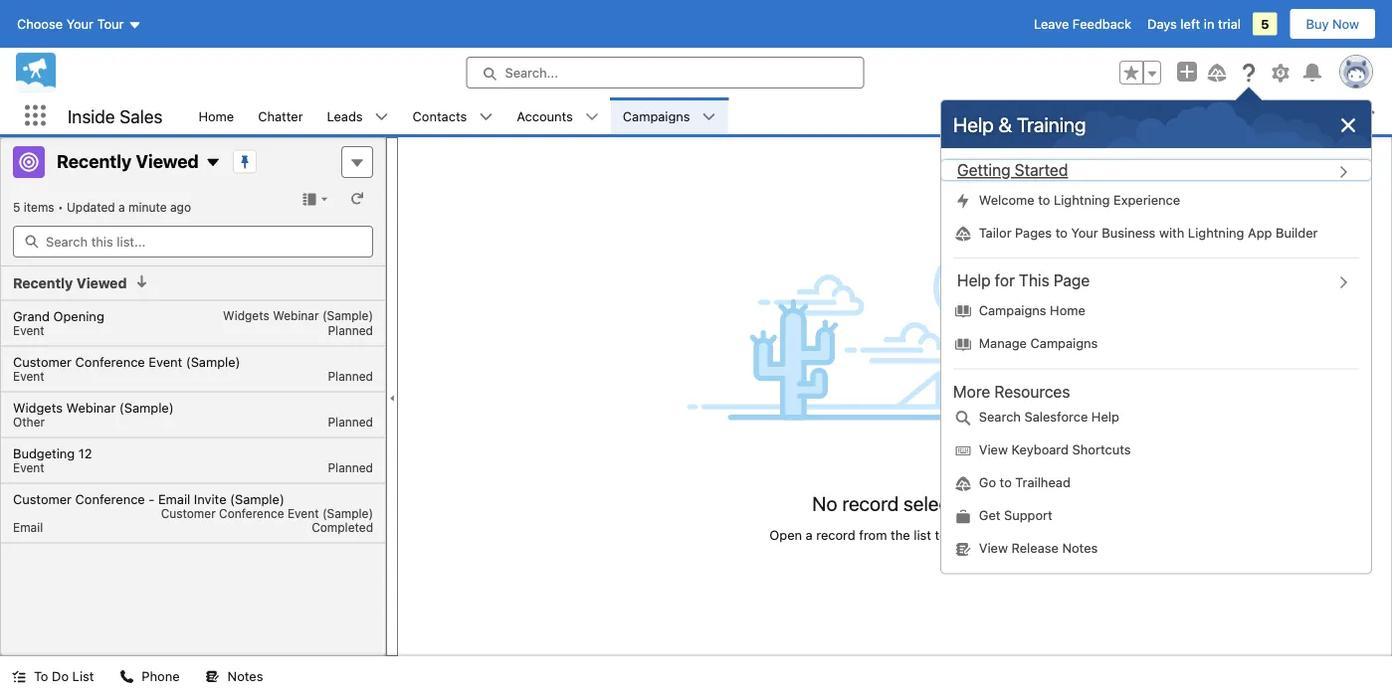 Task type: locate. For each thing, give the bounding box(es) containing it.
conference for -
[[75, 492, 145, 507]]

campaigns for campaigns home
[[979, 303, 1047, 318]]

view release notes link
[[941, 533, 1371, 566]]

None search field
[[13, 226, 373, 258]]

view keyboard shortcuts
[[979, 442, 1131, 457]]

text default image for welcome to lightning experience
[[955, 193, 971, 209]]

event
[[13, 324, 44, 338], [149, 355, 182, 370], [13, 370, 44, 384], [13, 461, 44, 475], [288, 507, 319, 521]]

1 vertical spatial home
[[1050, 303, 1086, 318]]

recently viewed up opening
[[13, 275, 127, 292]]

getting
[[957, 161, 1011, 180]]

lightning left app
[[1188, 225, 1244, 240]]

customer down budgeting
[[13, 492, 72, 507]]

text default image inside search salesforce help link
[[955, 410, 971, 426]]

1 vertical spatial widgets
[[13, 401, 63, 416]]

1 vertical spatial notes
[[228, 669, 263, 684]]

widgets down search recently viewed list view. search box
[[223, 309, 269, 323]]

4 planned from the top
[[328, 461, 373, 475]]

conference down opening
[[75, 355, 145, 370]]

recently viewed down inside sales
[[57, 150, 199, 171]]

widgets up budgeting
[[13, 401, 63, 416]]

view up go
[[979, 442, 1008, 457]]

0 vertical spatial notes
[[1062, 541, 1098, 556]]

text default image for to do list
[[12, 670, 26, 684]]

1 vertical spatial lightning
[[1188, 225, 1244, 240]]

text default image down getting
[[955, 193, 971, 209]]

view for view keyboard shortcuts
[[979, 442, 1008, 457]]

5 right trial
[[1261, 16, 1269, 31]]

email right -
[[158, 492, 190, 507]]

to do list button
[[0, 657, 106, 697]]

widgets webinar (sample)
[[223, 309, 373, 323], [13, 401, 174, 416]]

view inside view keyboard shortcuts link
[[979, 442, 1008, 457]]

text default image inside phone button
[[120, 670, 134, 684]]

1 horizontal spatial webinar
[[273, 309, 319, 323]]

1 vertical spatial 5
[[13, 200, 20, 214]]

record
[[842, 492, 899, 515], [816, 528, 856, 543]]

0 horizontal spatial a
[[118, 200, 125, 214]]

planned
[[328, 324, 373, 338], [328, 370, 373, 384], [328, 416, 373, 429], [328, 461, 373, 475]]

to
[[34, 669, 48, 684]]

campaigns home
[[979, 303, 1086, 318]]

0 vertical spatial 5
[[1261, 16, 1269, 31]]

1 vertical spatial your
[[1071, 225, 1099, 240]]

record down no
[[816, 528, 856, 543]]

contacts list item
[[401, 98, 505, 134]]

email
[[158, 492, 190, 507], [13, 521, 43, 535]]

select an item from this list to open it. list box
[[1, 301, 385, 544]]

contacts
[[413, 108, 467, 123]]

customer down grand at the left of page
[[13, 355, 72, 370]]

campaigns down 'for'
[[979, 303, 1047, 318]]

text default image inside "contacts" list item
[[479, 110, 493, 124]]

1 view from the top
[[979, 442, 1008, 457]]

5 for 5
[[1261, 16, 1269, 31]]

tour
[[97, 16, 124, 31]]

to
[[1038, 192, 1050, 207], [1056, 225, 1068, 240], [1000, 475, 1012, 490], [935, 528, 947, 543]]

go
[[979, 475, 996, 490]]

2 planned from the top
[[328, 370, 373, 384]]

customer conference event (sample)
[[13, 355, 240, 370]]

record up from
[[842, 492, 899, 515]]

0 vertical spatial help
[[953, 112, 994, 136]]

text default image inside tailor pages to your business with lightning app builder link
[[955, 226, 971, 242]]

help
[[953, 112, 994, 136], [957, 271, 991, 290], [1092, 409, 1120, 424]]

to inside "go to trailhead" link
[[1000, 475, 1012, 490]]

in
[[1204, 16, 1215, 31]]

campaigns down campaigns home
[[1031, 336, 1098, 351]]

text default image
[[375, 110, 389, 124], [479, 110, 493, 124], [702, 110, 716, 124], [1337, 165, 1351, 179], [955, 226, 971, 242], [135, 275, 149, 289], [1337, 276, 1351, 290], [955, 304, 971, 320], [955, 443, 971, 459], [955, 476, 971, 492], [955, 542, 971, 558], [120, 670, 134, 684]]

1 horizontal spatial a
[[806, 528, 813, 543]]

1 horizontal spatial widgets
[[223, 309, 269, 323]]

campaigns for campaigns
[[623, 108, 690, 123]]

0 horizontal spatial viewed
[[76, 275, 127, 292]]

help up the shortcuts
[[1092, 409, 1120, 424]]

lightning down "started"
[[1054, 192, 1110, 207]]

experience
[[1114, 192, 1180, 207]]

0 vertical spatial email
[[158, 492, 190, 507]]

lightning
[[1054, 192, 1110, 207], [1188, 225, 1244, 240]]

now
[[1333, 16, 1359, 31]]

campaigns home link
[[941, 295, 1371, 328]]

a
[[118, 200, 125, 214], [806, 528, 813, 543]]

1 vertical spatial email
[[13, 521, 43, 535]]

0 vertical spatial recently viewed
[[57, 150, 199, 171]]

1 horizontal spatial 5
[[1261, 16, 1269, 31]]

welcome to lightning experience
[[979, 192, 1180, 207]]

planned for customer conference event (sample)
[[328, 370, 373, 384]]

1 vertical spatial a
[[806, 528, 813, 543]]

budgeting
[[13, 446, 75, 461]]

text default image right accounts
[[585, 110, 599, 124]]

1 horizontal spatial email
[[158, 492, 190, 507]]

a inside recently viewed|campaigns|list view element
[[118, 200, 125, 214]]

this
[[1019, 271, 1050, 290]]

page
[[1054, 271, 1090, 290]]

text default image inside campaigns home link
[[955, 304, 971, 320]]

campaigns list item
[[611, 98, 728, 134]]

conference left -
[[75, 492, 145, 507]]

help inside search salesforce help link
[[1092, 409, 1120, 424]]

view inside view release notes link
[[979, 541, 1008, 556]]

resources
[[995, 382, 1070, 401]]

1 vertical spatial record
[[816, 528, 856, 543]]

choose your tour button
[[16, 8, 143, 40]]

notes
[[1062, 541, 1098, 556], [228, 669, 263, 684]]

0 horizontal spatial widgets
[[13, 401, 63, 416]]

group
[[1120, 61, 1161, 85]]

5
[[1261, 16, 1269, 31], [13, 200, 20, 214]]

text default image for search salesforce help
[[955, 410, 971, 426]]

text default image up the get
[[955, 509, 971, 525]]

completed
[[312, 521, 373, 535]]

business
[[1102, 225, 1156, 240]]

buy now
[[1306, 16, 1359, 31]]

more resources
[[953, 382, 1070, 401]]

text default image inside manage campaigns "link"
[[955, 337, 971, 353]]

welcome
[[979, 192, 1035, 207]]

to inside no record selected main content
[[935, 528, 947, 543]]

recently viewed
[[57, 150, 199, 171], [13, 275, 127, 292]]

text default image inside leads list item
[[375, 110, 389, 124]]

recently down inside
[[57, 150, 132, 171]]

your left the tour
[[66, 16, 94, 31]]

leads list item
[[315, 98, 401, 134]]

notes inside list
[[1062, 541, 1098, 556]]

notes right release
[[1062, 541, 1098, 556]]

text default image left to at the left
[[12, 670, 26, 684]]

text default image inside to do list button
[[12, 670, 26, 684]]

support
[[1004, 508, 1053, 523]]

left
[[1181, 16, 1200, 31]]

list containing home
[[187, 98, 1392, 134]]

text default image
[[585, 110, 599, 124], [205, 155, 221, 171], [955, 193, 971, 209], [955, 337, 971, 353], [955, 410, 971, 426], [955, 509, 971, 525], [12, 670, 26, 684], [206, 670, 220, 684]]

home inside help & training dialog
[[1050, 303, 1086, 318]]

1 horizontal spatial widgets webinar (sample)
[[223, 309, 373, 323]]

text default image for get support
[[955, 509, 971, 525]]

12
[[78, 446, 92, 461]]

text default image left "manage"
[[955, 337, 971, 353]]

5 inside recently viewed|campaigns|list view element
[[13, 200, 20, 214]]

0 vertical spatial view
[[979, 442, 1008, 457]]

home left chatter link
[[199, 108, 234, 123]]

view down get
[[979, 541, 1008, 556]]

text default image right "phone"
[[206, 670, 220, 684]]

customer conference - email invite (sample) customer conference event (sample)
[[13, 492, 373, 521]]

1 horizontal spatial home
[[1050, 303, 1086, 318]]

campaigns
[[623, 108, 690, 123], [979, 303, 1047, 318], [1031, 336, 1098, 351]]

home
[[199, 108, 234, 123], [1050, 303, 1086, 318]]

view for view release notes
[[979, 541, 1008, 556]]

planned for widgets webinar (sample)
[[328, 416, 373, 429]]

recently viewed|campaigns|list view element
[[0, 137, 386, 657]]

0 horizontal spatial 5
[[13, 200, 20, 214]]

to down "started"
[[1038, 192, 1050, 207]]

2 vertical spatial campaigns
[[1031, 336, 1098, 351]]

no record selected main content
[[398, 137, 1392, 657]]

0 vertical spatial a
[[118, 200, 125, 214]]

0 vertical spatial campaigns
[[623, 108, 690, 123]]

1 horizontal spatial viewed
[[136, 150, 199, 171]]

to right list
[[935, 528, 947, 543]]

feedback
[[1073, 16, 1132, 31]]

inside
[[68, 105, 115, 127]]

widgets
[[223, 309, 269, 323], [13, 401, 63, 416]]

1 vertical spatial webinar
[[66, 401, 116, 416]]

email inside customer conference - email invite (sample) customer conference event (sample)
[[158, 492, 190, 507]]

1 horizontal spatial your
[[1071, 225, 1099, 240]]

search salesforce help link
[[941, 401, 1371, 434]]

a right open
[[806, 528, 813, 543]]

text default image inside notes button
[[206, 670, 220, 684]]

text default image down home link
[[205, 155, 221, 171]]

view keyboard shortcuts link
[[941, 434, 1371, 467]]

1 vertical spatial view
[[979, 541, 1008, 556]]

started
[[1015, 161, 1068, 180]]

open a record from the list to get started.
[[770, 528, 1021, 543]]

&
[[999, 112, 1012, 136]]

trial
[[1218, 16, 1241, 31]]

to do list
[[34, 669, 94, 684]]

welcome to lightning experience link
[[941, 184, 1371, 217]]

list
[[914, 528, 931, 543]]

a left minute
[[118, 200, 125, 214]]

phone
[[142, 669, 180, 684]]

5 left items
[[13, 200, 20, 214]]

to right 'pages'
[[1056, 225, 1068, 240]]

none search field inside recently viewed|campaigns|list view element
[[13, 226, 373, 258]]

recently up grand at the left of page
[[13, 275, 73, 292]]

0 horizontal spatial your
[[66, 16, 94, 31]]

1 vertical spatial recently viewed
[[13, 275, 127, 292]]

your down welcome to lightning experience
[[1071, 225, 1099, 240]]

to right go
[[1000, 475, 1012, 490]]

budgeting 12
[[13, 446, 92, 461]]

text default image down more
[[955, 410, 971, 426]]

text default image for notes
[[206, 670, 220, 684]]

0 vertical spatial recently
[[57, 150, 132, 171]]

recently
[[57, 150, 132, 171], [13, 275, 73, 292]]

text default image inside get support "link"
[[955, 509, 971, 525]]

list
[[72, 669, 94, 684]]

3 planned from the top
[[328, 416, 373, 429]]

1 horizontal spatial notes
[[1062, 541, 1098, 556]]

viewed up ago
[[136, 150, 199, 171]]

event inside customer conference - email invite (sample) customer conference event (sample)
[[288, 507, 319, 521]]

help for help for this page
[[957, 271, 991, 290]]

manage campaigns
[[979, 336, 1098, 351]]

text default image inside view release notes link
[[955, 542, 971, 558]]

campaigns inside list item
[[623, 108, 690, 123]]

0 horizontal spatial widgets webinar (sample)
[[13, 401, 174, 416]]

0 vertical spatial webinar
[[273, 309, 319, 323]]

notes right "phone"
[[228, 669, 263, 684]]

campaigns down search... button
[[623, 108, 690, 123]]

0 horizontal spatial email
[[13, 521, 43, 535]]

list
[[187, 98, 1392, 134], [941, 184, 1371, 250], [941, 295, 1371, 361], [941, 401, 1371, 566]]

your inside tailor pages to your business with lightning app builder link
[[1071, 225, 1099, 240]]

text default image inside recently viewed|campaigns|list view element
[[205, 155, 221, 171]]

0 horizontal spatial webinar
[[66, 401, 116, 416]]

with
[[1159, 225, 1185, 240]]

notes inside button
[[228, 669, 263, 684]]

help left 'for'
[[957, 271, 991, 290]]

customer for customer conference event (sample)
[[13, 355, 72, 370]]

help left &
[[953, 112, 994, 136]]

2 vertical spatial help
[[1092, 409, 1120, 424]]

1 planned from the top
[[328, 324, 373, 338]]

0 vertical spatial your
[[66, 16, 94, 31]]

text default image inside welcome to lightning experience link
[[955, 193, 971, 209]]

2 view from the top
[[979, 541, 1008, 556]]

your
[[66, 16, 94, 31], [1071, 225, 1099, 240]]

0 horizontal spatial notes
[[228, 669, 263, 684]]

0 horizontal spatial home
[[199, 108, 234, 123]]

help & training dialog
[[941, 101, 1371, 574]]

1 vertical spatial help
[[957, 271, 991, 290]]

sales
[[120, 105, 163, 127]]

started.
[[974, 528, 1021, 543]]

phone button
[[108, 657, 192, 697]]

customer for customer conference - email invite (sample) customer conference event (sample)
[[13, 492, 72, 507]]

0 vertical spatial viewed
[[136, 150, 199, 171]]

home down page
[[1050, 303, 1086, 318]]

search...
[[505, 65, 558, 80]]

1 vertical spatial campaigns
[[979, 303, 1047, 318]]

view
[[979, 442, 1008, 457], [979, 541, 1008, 556]]

help inside help for this page button
[[957, 271, 991, 290]]

email down budgeting
[[13, 521, 43, 535]]

0 vertical spatial lightning
[[1054, 192, 1110, 207]]

viewed up opening
[[76, 275, 127, 292]]



Task type: vqa. For each thing, say whether or not it's contained in the screenshot.
the "recently viewed" to the bottom
yes



Task type: describe. For each thing, give the bounding box(es) containing it.
get
[[951, 528, 970, 543]]

search salesforce help
[[979, 409, 1120, 424]]

a inside no record selected main content
[[806, 528, 813, 543]]

view release notes
[[979, 541, 1098, 556]]

1 horizontal spatial lightning
[[1188, 225, 1244, 240]]

getting started
[[957, 161, 1068, 180]]

•
[[58, 200, 63, 214]]

no
[[812, 492, 838, 515]]

notes button
[[194, 657, 275, 697]]

salesforce
[[1025, 409, 1088, 424]]

manage campaigns link
[[941, 328, 1371, 361]]

help for help & training
[[953, 112, 994, 136]]

help for this page
[[957, 271, 1090, 290]]

leads link
[[315, 98, 375, 134]]

to inside welcome to lightning experience link
[[1038, 192, 1050, 207]]

home link
[[187, 98, 246, 134]]

help for this page button
[[941, 271, 1371, 291]]

chatter link
[[246, 98, 315, 134]]

list containing search salesforce help
[[941, 401, 1371, 566]]

choose
[[17, 16, 63, 31]]

campaigns image
[[13, 146, 45, 178]]

text default image inside "campaigns" list item
[[702, 110, 716, 124]]

inverse image
[[1339, 115, 1359, 135]]

chatter
[[258, 108, 303, 123]]

release
[[1012, 541, 1059, 556]]

buy now button
[[1289, 8, 1376, 40]]

no record selected
[[812, 492, 978, 515]]

search... button
[[466, 57, 864, 89]]

open
[[770, 528, 802, 543]]

5 items • updated a minute ago
[[13, 200, 191, 214]]

choose your tour
[[17, 16, 124, 31]]

shortcuts
[[1072, 442, 1131, 457]]

0 horizontal spatial lightning
[[1054, 192, 1110, 207]]

app
[[1248, 225, 1272, 240]]

text default image inside view keyboard shortcuts link
[[955, 443, 971, 459]]

contacts link
[[401, 98, 479, 134]]

get
[[979, 508, 1001, 523]]

list containing welcome to lightning experience
[[941, 184, 1371, 250]]

invite
[[194, 492, 226, 507]]

getting started button
[[941, 160, 1371, 180]]

get support link
[[941, 500, 1371, 533]]

to inside tailor pages to your business with lightning app builder link
[[1056, 225, 1068, 240]]

training
[[1017, 112, 1086, 136]]

minute
[[128, 200, 167, 214]]

inside sales
[[68, 105, 163, 127]]

leave
[[1034, 16, 1069, 31]]

days
[[1148, 16, 1177, 31]]

0 vertical spatial home
[[199, 108, 234, 123]]

go to trailhead link
[[941, 467, 1371, 500]]

manage
[[979, 336, 1027, 351]]

builder
[[1276, 225, 1318, 240]]

tailor pages to your business with lightning app builder link
[[941, 217, 1371, 250]]

ago
[[170, 200, 191, 214]]

do
[[52, 669, 69, 684]]

updated
[[67, 200, 115, 214]]

help & training
[[953, 112, 1086, 136]]

selected
[[904, 492, 978, 515]]

0 vertical spatial widgets
[[223, 309, 269, 323]]

5 for 5 items • updated a minute ago
[[13, 200, 20, 214]]

leave feedback link
[[1034, 16, 1132, 31]]

opening
[[53, 309, 104, 324]]

campaigns inside "link"
[[1031, 336, 1098, 351]]

conference for event
[[75, 355, 145, 370]]

0 vertical spatial record
[[842, 492, 899, 515]]

items
[[24, 200, 54, 214]]

1 vertical spatial recently
[[13, 275, 73, 292]]

text default image for manage campaigns
[[955, 337, 971, 353]]

1 vertical spatial viewed
[[76, 275, 127, 292]]

text default image inside help for this page button
[[1337, 276, 1351, 290]]

keyboard
[[1012, 442, 1069, 457]]

from
[[859, 528, 887, 543]]

tailor
[[979, 225, 1012, 240]]

grand
[[13, 309, 50, 324]]

accounts list item
[[505, 98, 611, 134]]

your inside choose your tour 'dropdown button'
[[66, 16, 94, 31]]

tailor pages to your business with lightning app builder
[[979, 225, 1318, 240]]

search
[[979, 409, 1021, 424]]

text default image inside accounts list item
[[585, 110, 599, 124]]

grand opening
[[13, 309, 104, 324]]

leave feedback
[[1034, 16, 1132, 31]]

trailhead
[[1016, 475, 1071, 490]]

0 vertical spatial widgets webinar (sample)
[[223, 309, 373, 323]]

text default image inside "go to trailhead" link
[[955, 476, 971, 492]]

customer right -
[[161, 507, 216, 521]]

planned for budgeting 12
[[328, 461, 373, 475]]

1 vertical spatial widgets webinar (sample)
[[13, 401, 174, 416]]

pages
[[1015, 225, 1052, 240]]

accounts
[[517, 108, 573, 123]]

text default image inside getting started button
[[1337, 165, 1351, 179]]

days left in trial
[[1148, 16, 1241, 31]]

Search Recently Viewed list view. search field
[[13, 226, 373, 258]]

other
[[13, 416, 45, 429]]

go to trailhead
[[979, 475, 1071, 490]]

list containing campaigns home
[[941, 295, 1371, 361]]

recently viewed status
[[13, 200, 67, 214]]

conference left completed
[[219, 507, 284, 521]]



